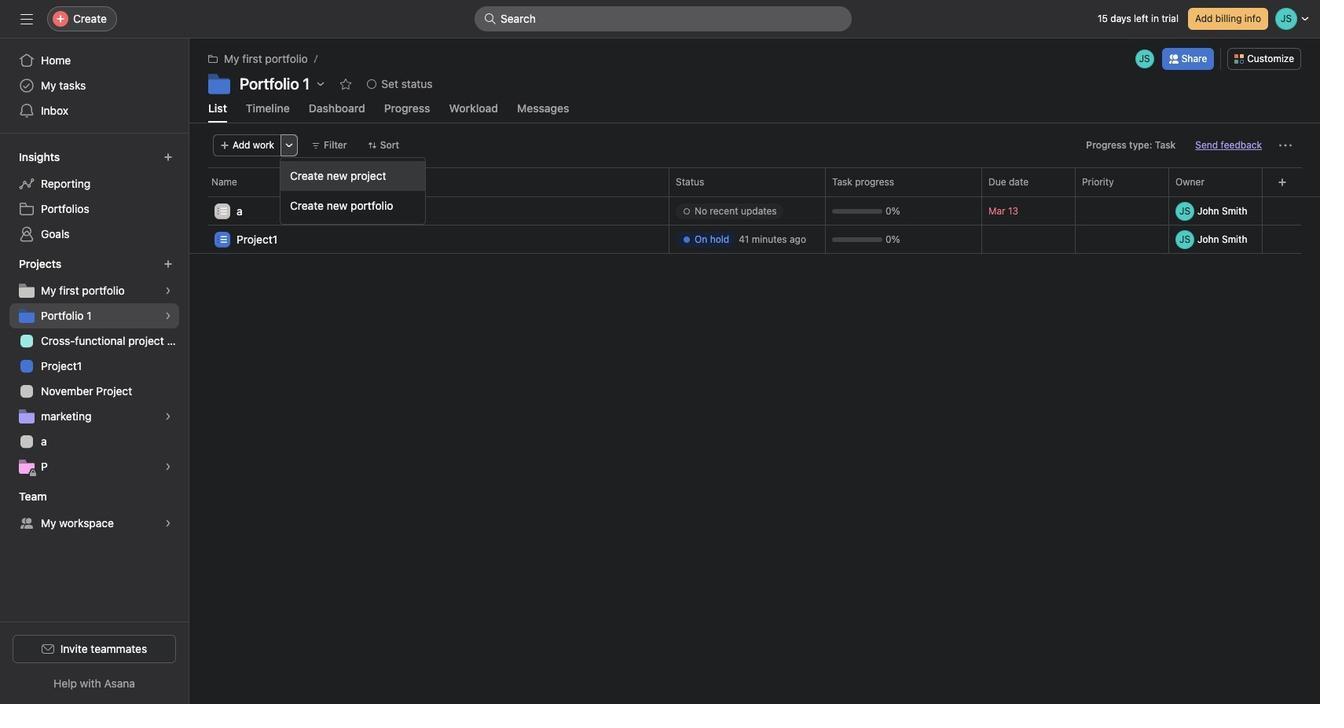 Task type: vqa. For each thing, say whether or not it's contained in the screenshot.
the bottom Completed 'Checkbox'
no



Task type: describe. For each thing, give the bounding box(es) containing it.
list image
[[218, 235, 227, 244]]

2 row from the top
[[189, 196, 1320, 197]]

global element
[[0, 39, 189, 133]]

3 row from the top
[[189, 197, 1320, 227]]

see details, portfolio 1 image
[[163, 311, 173, 321]]

more actions image
[[285, 141, 294, 150]]

more actions image
[[1280, 139, 1292, 152]]

insights element
[[0, 143, 189, 250]]

see details, my workspace image
[[163, 519, 173, 528]]

4 row from the top
[[189, 225, 1320, 255]]

due date for project1 cell
[[982, 225, 1076, 254]]

new project or portfolio image
[[163, 259, 173, 269]]



Task type: locate. For each thing, give the bounding box(es) containing it.
menu item
[[281, 161, 425, 191]]

list box
[[475, 6, 852, 31]]

teams element
[[0, 483, 189, 539]]

1 row from the top
[[189, 167, 1320, 197]]

see details, marketing image
[[163, 412, 173, 421]]

list image
[[218, 206, 227, 216]]

add field image
[[1278, 178, 1287, 187]]

prominent image
[[484, 13, 497, 25]]

add to starred image
[[340, 78, 352, 90]]

cell
[[189, 197, 670, 227], [669, 197, 826, 226], [1169, 197, 1272, 226], [189, 225, 670, 255], [669, 225, 826, 254]]

row
[[189, 167, 1320, 197], [189, 196, 1320, 197], [189, 197, 1320, 227], [189, 225, 1320, 255]]

projects element
[[0, 250, 189, 483]]

see details, my first portfolio image
[[163, 286, 173, 296]]

remove image
[[1259, 206, 1269, 216]]

new insights image
[[163, 152, 173, 162]]

see details, p image
[[163, 462, 173, 472]]

hide sidebar image
[[20, 13, 33, 25]]



